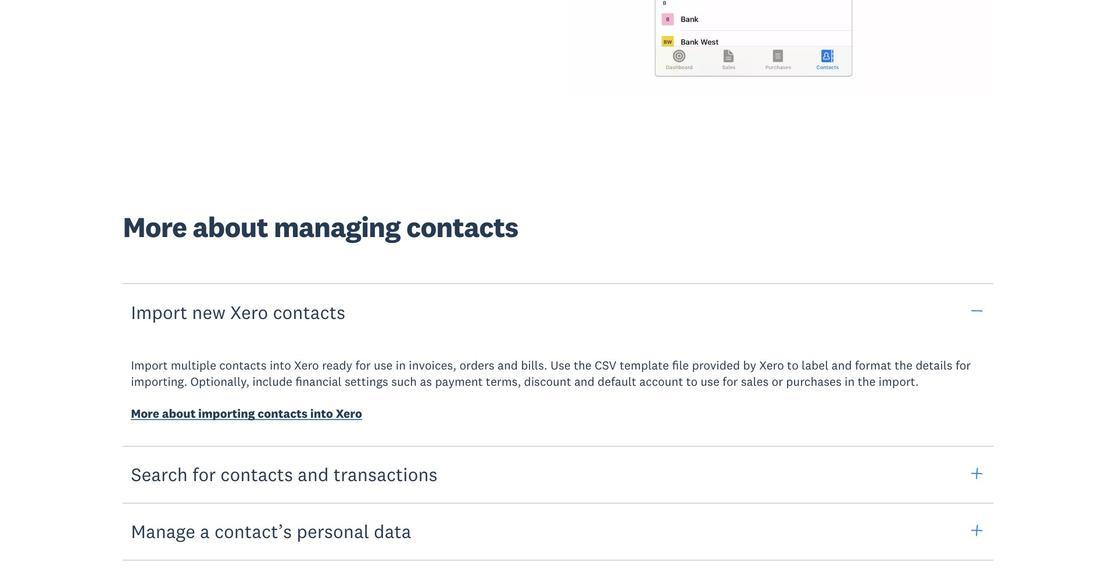 Task type: describe. For each thing, give the bounding box(es) containing it.
details
[[916, 358, 953, 373]]

xero up financial
[[294, 358, 319, 373]]

import.
[[879, 374, 919, 389]]

template
[[620, 358, 669, 373]]

contacts inside search for contacts and transactions dropdown button
[[220, 463, 293, 486]]

import multiple contacts into xero ready for use in invoices, orders and bills. use the csv template file provided by xero to label and format the details for importing. optionally, include financial settings such as payment terms, discount and default account to use for sales or purchases in the import.
[[131, 358, 971, 389]]

multiple
[[171, 358, 216, 373]]

0 horizontal spatial in
[[396, 358, 406, 373]]

xero up or
[[759, 358, 784, 373]]

file
[[672, 358, 689, 373]]

more for more about importing contacts into xero
[[131, 406, 159, 421]]

0 horizontal spatial to
[[686, 374, 698, 389]]

1 horizontal spatial in
[[845, 374, 855, 389]]

more for more about managing contacts
[[123, 209, 187, 245]]

manage a contact's personal data button
[[123, 502, 993, 561]]

contact's
[[214, 520, 292, 543]]

csv
[[595, 358, 617, 373]]

search for contacts and transactions button
[[123, 446, 993, 504]]

1 horizontal spatial to
[[787, 358, 799, 373]]

for down provided
[[723, 374, 738, 389]]

format
[[855, 358, 892, 373]]

orders
[[459, 358, 495, 373]]

discount
[[524, 374, 571, 389]]

personal
[[297, 520, 369, 543]]

xero inside dropdown button
[[230, 300, 268, 324]]

for inside dropdown button
[[192, 463, 216, 486]]

more about importing contacts into xero link
[[131, 406, 362, 424]]

more about managing contacts
[[123, 209, 518, 245]]

contacts for importing
[[258, 406, 308, 421]]

manage
[[131, 520, 195, 543]]

or
[[772, 374, 783, 389]]

search for contacts and transactions
[[131, 463, 438, 486]]

importing
[[198, 406, 255, 421]]

1 horizontal spatial the
[[858, 374, 876, 389]]

importing.
[[131, 374, 187, 389]]

0 horizontal spatial the
[[574, 358, 592, 373]]

optionally,
[[190, 374, 249, 389]]

for up settings
[[355, 358, 371, 373]]

xero down settings
[[336, 406, 362, 421]]

2 horizontal spatial the
[[895, 358, 913, 373]]

account
[[639, 374, 683, 389]]

bills.
[[521, 358, 547, 373]]

import for import new xero contacts
[[131, 300, 187, 324]]

more about importing contacts into xero
[[131, 406, 362, 421]]

a
[[200, 520, 210, 543]]

0 horizontal spatial use
[[374, 358, 393, 373]]

import new xero contacts button
[[123, 283, 993, 341]]

1 horizontal spatial use
[[701, 374, 720, 389]]



Task type: vqa. For each thing, say whether or not it's contained in the screenshot.
Try Xero for free link
no



Task type: locate. For each thing, give the bounding box(es) containing it.
import inside import multiple contacts into xero ready for use in invoices, orders and bills. use the csv template file provided by xero to label and format the details for importing. optionally, include financial settings such as payment terms, discount and default account to use for sales or purchases in the import.
[[131, 358, 168, 373]]

into up include
[[270, 358, 291, 373]]

contacts inside import multiple contacts into xero ready for use in invoices, orders and bills. use the csv template file provided by xero to label and format the details for importing. optionally, include financial settings such as payment terms, discount and default account to use for sales or purchases in the import.
[[219, 358, 267, 373]]

manage a contact's personal data
[[131, 520, 411, 543]]

include
[[252, 374, 292, 389]]

import new xero contacts element
[[112, 341, 1005, 447]]

provided
[[692, 358, 740, 373]]

sales
[[741, 374, 769, 389]]

payment
[[435, 374, 483, 389]]

purchases
[[786, 374, 842, 389]]

0 vertical spatial more
[[123, 209, 187, 245]]

to
[[787, 358, 799, 373], [686, 374, 698, 389]]

default
[[598, 374, 636, 389]]

settings
[[345, 374, 388, 389]]

use up settings
[[374, 358, 393, 373]]

contacts inside the 'import new xero contacts' dropdown button
[[273, 300, 345, 324]]

into
[[270, 358, 291, 373], [310, 406, 333, 421]]

and inside search for contacts and transactions dropdown button
[[298, 463, 329, 486]]

financial
[[295, 374, 342, 389]]

invoices,
[[409, 358, 456, 373]]

import left new
[[131, 300, 187, 324]]

by
[[743, 358, 756, 373]]

use
[[550, 358, 571, 373]]

the down format
[[858, 374, 876, 389]]

search
[[131, 463, 188, 486]]

1 vertical spatial about
[[162, 406, 196, 421]]

in right purchases
[[845, 374, 855, 389]]

for right search
[[192, 463, 216, 486]]

use
[[374, 358, 393, 373], [701, 374, 720, 389]]

more
[[123, 209, 187, 245], [131, 406, 159, 421]]

1 horizontal spatial into
[[310, 406, 333, 421]]

in up such at left
[[396, 358, 406, 373]]

contacts for xero
[[273, 300, 345, 324]]

the up the import.
[[895, 358, 913, 373]]

contacts for managing
[[406, 209, 518, 245]]

a business owner looks up contact details for a customer in xero. image
[[569, 0, 993, 97]]

ready
[[322, 358, 352, 373]]

in
[[396, 358, 406, 373], [845, 374, 855, 389]]

more inside "import new xero contacts" element
[[131, 406, 159, 421]]

1 vertical spatial import
[[131, 358, 168, 373]]

managing
[[274, 209, 400, 245]]

into inside more about importing contacts into xero link
[[310, 406, 333, 421]]

0 vertical spatial about
[[193, 209, 268, 245]]

and
[[498, 358, 518, 373], [832, 358, 852, 373], [574, 374, 595, 389], [298, 463, 329, 486]]

into inside import multiple contacts into xero ready for use in invoices, orders and bills. use the csv template file provided by xero to label and format the details for importing. optionally, include financial settings such as payment terms, discount and default account to use for sales or purchases in the import.
[[270, 358, 291, 373]]

new
[[192, 300, 226, 324]]

import inside the 'import new xero contacts' dropdown button
[[131, 300, 187, 324]]

data
[[374, 520, 411, 543]]

0 vertical spatial into
[[270, 358, 291, 373]]

contacts inside more about importing contacts into xero link
[[258, 406, 308, 421]]

1 vertical spatial more
[[131, 406, 159, 421]]

1 import from the top
[[131, 300, 187, 324]]

as
[[420, 374, 432, 389]]

to left label
[[787, 358, 799, 373]]

import up importing.
[[131, 358, 168, 373]]

import new xero contacts
[[131, 300, 345, 324]]

for
[[355, 358, 371, 373], [956, 358, 971, 373], [723, 374, 738, 389], [192, 463, 216, 486]]

into down financial
[[310, 406, 333, 421]]

about inside "import new xero contacts" element
[[162, 406, 196, 421]]

such
[[391, 374, 417, 389]]

xero right new
[[230, 300, 268, 324]]

contacts
[[406, 209, 518, 245], [273, 300, 345, 324], [219, 358, 267, 373], [258, 406, 308, 421], [220, 463, 293, 486]]

the right use
[[574, 358, 592, 373]]

import
[[131, 300, 187, 324], [131, 358, 168, 373]]

1 vertical spatial into
[[310, 406, 333, 421]]

xero
[[230, 300, 268, 324], [294, 358, 319, 373], [759, 358, 784, 373], [336, 406, 362, 421]]

use down provided
[[701, 374, 720, 389]]

label
[[802, 358, 829, 373]]

import for import multiple contacts into xero ready for use in invoices, orders and bills. use the csv template file provided by xero to label and format the details for importing. optionally, include financial settings such as payment terms, discount and default account to use for sales or purchases in the import.
[[131, 358, 168, 373]]

about for managing
[[193, 209, 268, 245]]

0 vertical spatial import
[[131, 300, 187, 324]]

2 import from the top
[[131, 358, 168, 373]]

for right details
[[956, 358, 971, 373]]

transactions
[[333, 463, 438, 486]]

about for importing
[[162, 406, 196, 421]]

0 horizontal spatial into
[[270, 358, 291, 373]]

about
[[193, 209, 268, 245], [162, 406, 196, 421]]

terms,
[[486, 374, 521, 389]]

to down file
[[686, 374, 698, 389]]

the
[[574, 358, 592, 373], [895, 358, 913, 373], [858, 374, 876, 389]]



